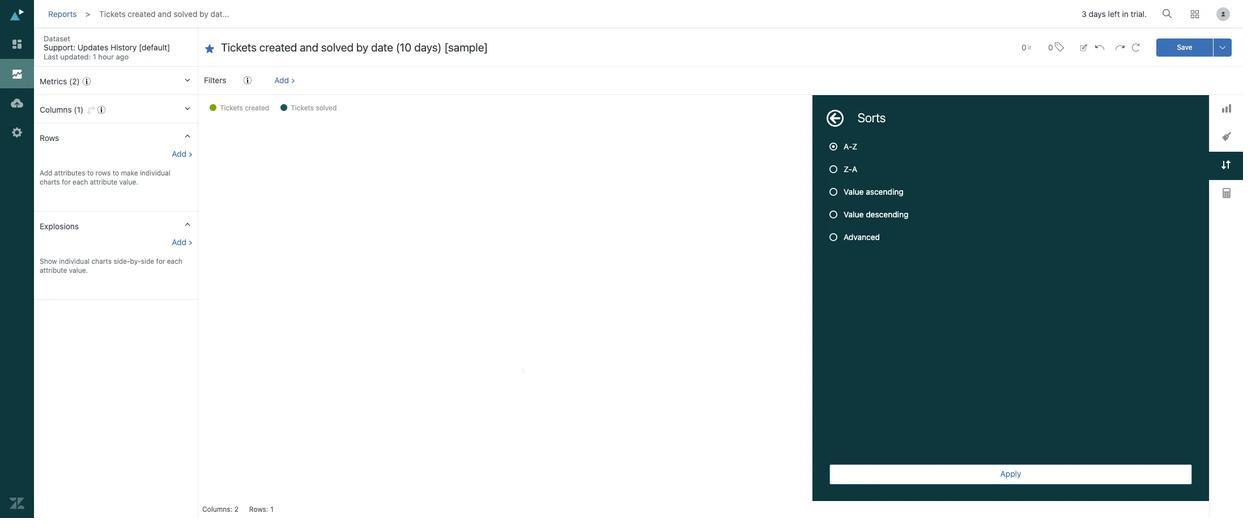 Task type: locate. For each thing, give the bounding box(es) containing it.
created for tickets created and solved by dat...
[[128, 9, 156, 19]]

charts down attributes
[[40, 178, 60, 187]]

for
[[62, 178, 71, 187], [156, 257, 165, 266]]

add
[[274, 75, 289, 85], [172, 149, 187, 159], [40, 169, 52, 177], [172, 238, 187, 247]]

individual right show
[[59, 257, 90, 266]]

solved
[[174, 9, 198, 19], [316, 104, 337, 112]]

created for tickets created
[[245, 104, 269, 112]]

0 vertical spatial charts
[[40, 178, 60, 187]]

attribute
[[90, 178, 117, 187], [40, 266, 67, 275]]

open in-app guide image
[[244, 77, 252, 84], [83, 78, 91, 86]]

0
[[1022, 42, 1027, 52], [1049, 42, 1054, 52]]

value for value descending
[[844, 210, 864, 219]]

individual inside show individual charts side-by-side for each attribute value.
[[59, 257, 90, 266]]

value ascending
[[844, 187, 904, 197]]

attribute down "rows"
[[90, 178, 117, 187]]

value descending
[[844, 210, 909, 219]]

0 vertical spatial attribute
[[90, 178, 117, 187]]

2 radio unchecked image from the top
[[830, 234, 838, 241]]

metrics (2)
[[40, 77, 80, 86]]

1 vertical spatial value
[[844, 210, 864, 219]]

1 horizontal spatial attribute
[[90, 178, 117, 187]]

1 vertical spatial created
[[245, 104, 269, 112]]

tickets solved
[[291, 104, 337, 112]]

radio unchecked image for value ascending
[[830, 188, 838, 196]]

radio unchecked image
[[830, 166, 838, 173], [830, 234, 838, 241]]

0 for 0 button
[[1049, 42, 1054, 52]]

tickets for tickets created
[[220, 104, 243, 112]]

1 vertical spatial charts
[[91, 257, 112, 266]]

1 horizontal spatial 1
[[270, 506, 274, 514]]

reports image
[[10, 66, 24, 81]]

1
[[93, 52, 96, 61], [270, 506, 274, 514]]

[default]
[[139, 43, 170, 52]]

1 vertical spatial radio unchecked image
[[830, 234, 838, 241]]

left
[[1109, 9, 1121, 19]]

add inside add attributes to rows to make individual charts for each attribute value.
[[40, 169, 52, 177]]

0 vertical spatial for
[[62, 178, 71, 187]]

1 vertical spatial for
[[156, 257, 165, 266]]

0 horizontal spatial to
[[87, 169, 94, 177]]

0 vertical spatial radio unchecked image
[[830, 166, 838, 173]]

(2)
[[69, 77, 80, 86]]

graph image
[[1222, 104, 1232, 113]]

open in-app guide image right '(2)'
[[83, 78, 91, 86]]

charts left side-
[[91, 257, 112, 266]]

2
[[235, 506, 239, 514]]

tickets for tickets solved
[[291, 104, 314, 112]]

zendesk image
[[10, 497, 24, 511]]

each right side
[[167, 257, 182, 266]]

columns
[[40, 105, 72, 115]]

0 horizontal spatial tickets
[[99, 9, 126, 19]]

1 horizontal spatial value.
[[119, 178, 138, 187]]

z-a
[[844, 164, 858, 174]]

open in-app guide image up tickets created
[[244, 77, 252, 84]]

tickets created and solved by dat...
[[99, 9, 229, 19]]

0 horizontal spatial for
[[62, 178, 71, 187]]

2 0 from the left
[[1049, 42, 1054, 52]]

0 vertical spatial each
[[73, 178, 88, 187]]

2 to from the left
[[113, 169, 119, 177]]

0 vertical spatial radio unchecked image
[[830, 188, 838, 196]]

0 for 0 dropdown button
[[1022, 42, 1027, 52]]

1 horizontal spatial solved
[[316, 104, 337, 112]]

value
[[844, 187, 864, 197], [844, 210, 864, 219]]

filters
[[204, 75, 226, 85]]

attribute inside show individual charts side-by-side for each attribute value.
[[40, 266, 67, 275]]

0 right 0 dropdown button
[[1049, 42, 1054, 52]]

1 value from the top
[[844, 187, 864, 197]]

0 horizontal spatial charts
[[40, 178, 60, 187]]

dataset support: updates history [default] last updated: 1 hour ago
[[44, 34, 170, 61]]

0 horizontal spatial open in-app guide image
[[83, 78, 91, 86]]

tickets
[[99, 9, 126, 19], [220, 104, 243, 112], [291, 104, 314, 112]]

value. down explosions
[[69, 266, 88, 275]]

1 inside dataset support: updates history [default] last updated: 1 hour ago
[[93, 52, 96, 61]]

radio unchecked image left value descending
[[830, 211, 838, 219]]

0 horizontal spatial individual
[[59, 257, 90, 266]]

0 inside dropdown button
[[1022, 42, 1027, 52]]

1 radio unchecked image from the top
[[830, 188, 838, 196]]

charts inside show individual charts side-by-side for each attribute value.
[[91, 257, 112, 266]]

value up advanced
[[844, 210, 864, 219]]

in
[[1123, 9, 1129, 19]]

radio unchecked image left advanced
[[830, 234, 838, 241]]

0 horizontal spatial attribute
[[40, 266, 67, 275]]

1 radio unchecked image from the top
[[830, 166, 838, 173]]

1 horizontal spatial charts
[[91, 257, 112, 266]]

individual
[[140, 169, 170, 177], [59, 257, 90, 266]]

for down attributes
[[62, 178, 71, 187]]

1 0 from the left
[[1022, 42, 1027, 52]]

charts
[[40, 178, 60, 187], [91, 257, 112, 266]]

1 horizontal spatial to
[[113, 169, 119, 177]]

2 radio unchecked image from the top
[[830, 211, 838, 219]]

0 vertical spatial 1
[[93, 52, 96, 61]]

charts inside add attributes to rows to make individual charts for each attribute value.
[[40, 178, 60, 187]]

for right side
[[156, 257, 165, 266]]

each down attributes
[[73, 178, 88, 187]]

each inside show individual charts side-by-side for each attribute value.
[[167, 257, 182, 266]]

value.
[[119, 178, 138, 187], [69, 266, 88, 275]]

datasets image
[[10, 96, 24, 111]]

columns:
[[202, 506, 232, 514]]

to
[[87, 169, 94, 177], [113, 169, 119, 177]]

2 value from the top
[[844, 210, 864, 219]]

0 horizontal spatial each
[[73, 178, 88, 187]]

0 horizontal spatial solved
[[174, 9, 198, 19]]

0 horizontal spatial 1
[[93, 52, 96, 61]]

value. down make
[[119, 178, 138, 187]]

admin image
[[10, 125, 24, 140]]

1 vertical spatial attribute
[[40, 266, 67, 275]]

1 vertical spatial solved
[[316, 104, 337, 112]]

1 horizontal spatial individual
[[140, 169, 170, 177]]

0 vertical spatial value.
[[119, 178, 138, 187]]

1 vertical spatial radio unchecked image
[[830, 211, 838, 219]]

1 vertical spatial each
[[167, 257, 182, 266]]

1 vertical spatial individual
[[59, 257, 90, 266]]

0 vertical spatial value
[[844, 187, 864, 197]]

1 vertical spatial value.
[[69, 266, 88, 275]]

1 left hour
[[93, 52, 96, 61]]

0 horizontal spatial 0
[[1022, 42, 1027, 52]]

value. inside show individual charts side-by-side for each attribute value.
[[69, 266, 88, 275]]

2 horizontal spatial tickets
[[291, 104, 314, 112]]

0 horizontal spatial created
[[128, 9, 156, 19]]

show
[[40, 257, 57, 266]]

radio unchecked image
[[830, 188, 838, 196], [830, 211, 838, 219]]

for inside add attributes to rows to make individual charts for each attribute value.
[[62, 178, 71, 187]]

radio unchecked image left z-
[[830, 166, 838, 173]]

0 inside button
[[1049, 42, 1054, 52]]

each
[[73, 178, 88, 187], [167, 257, 182, 266]]

to left "rows"
[[87, 169, 94, 177]]

1 right rows:
[[270, 506, 274, 514]]

1 horizontal spatial tickets
[[220, 104, 243, 112]]

1 horizontal spatial 0
[[1049, 42, 1054, 52]]

1 to from the left
[[87, 169, 94, 177]]

1 horizontal spatial open in-app guide image
[[244, 77, 252, 84]]

None text field
[[221, 40, 999, 55]]

1 vertical spatial 1
[[270, 506, 274, 514]]

individual right make
[[140, 169, 170, 177]]

0 horizontal spatial value.
[[69, 266, 88, 275]]

attribute down show
[[40, 266, 67, 275]]

dashboard image
[[10, 37, 24, 52]]

0 vertical spatial solved
[[174, 9, 198, 19]]

and
[[158, 9, 171, 19]]

0 left 0 button
[[1022, 42, 1027, 52]]

to right "rows"
[[113, 169, 119, 177]]

ago
[[116, 52, 129, 61]]

1 horizontal spatial for
[[156, 257, 165, 266]]

1 horizontal spatial created
[[245, 104, 269, 112]]

radio unchecked image left value ascending
[[830, 188, 838, 196]]

radio unchecked image for value descending
[[830, 211, 838, 219]]

value down a at the right of the page
[[844, 187, 864, 197]]

created
[[128, 9, 156, 19], [245, 104, 269, 112]]

0 vertical spatial created
[[128, 9, 156, 19]]

1 horizontal spatial each
[[167, 257, 182, 266]]

0 vertical spatial individual
[[140, 169, 170, 177]]



Task type: vqa. For each thing, say whether or not it's contained in the screenshot.
Active
no



Task type: describe. For each thing, give the bounding box(es) containing it.
columns (1)
[[40, 105, 83, 115]]

dataset
[[44, 34, 70, 43]]

value for value ascending
[[844, 187, 864, 197]]

arrow left3 image
[[827, 110, 844, 127]]

history
[[111, 43, 137, 52]]

a
[[852, 164, 858, 174]]

rows: 1
[[249, 506, 274, 514]]

each inside add attributes to rows to make individual charts for each attribute value.
[[73, 178, 88, 187]]

dat...
[[211, 9, 229, 19]]

3
[[1082, 9, 1087, 19]]

for inside show individual charts side-by-side for each attribute value.
[[156, 257, 165, 266]]

Search... field
[[1165, 5, 1176, 22]]

updated:
[[60, 52, 91, 61]]

a-z
[[844, 142, 858, 151]]

save group
[[1157, 38, 1232, 56]]

updates
[[78, 43, 108, 52]]

metrics
[[40, 77, 67, 86]]

arrows image
[[1222, 161, 1231, 170]]

reports
[[48, 9, 77, 19]]

advanced
[[844, 232, 880, 242]]

descending
[[866, 210, 909, 219]]

side-
[[114, 257, 130, 266]]

apply
[[1001, 469, 1022, 479]]

rows
[[40, 133, 59, 143]]

explosions
[[40, 222, 79, 231]]

by
[[200, 9, 209, 19]]

a-
[[844, 142, 853, 151]]

radio unchecked image for z-a
[[830, 166, 838, 173]]

attribute inside add attributes to rows to make individual charts for each attribute value.
[[90, 178, 117, 187]]

0 button
[[1044, 35, 1070, 60]]

sorts
[[858, 111, 886, 125]]

other options image
[[1219, 43, 1228, 52]]

combined shape image
[[1222, 132, 1232, 141]]

calc image
[[1223, 188, 1231, 199]]

(1)
[[74, 105, 83, 115]]

radio unchecked image for advanced
[[830, 234, 838, 241]]

rows:
[[249, 506, 268, 514]]

last
[[44, 52, 58, 61]]

open in-app guide image
[[98, 106, 105, 114]]

ascending
[[866, 187, 904, 197]]

zendesk products image
[[1192, 10, 1200, 18]]

apply button
[[830, 465, 1193, 485]]

arrow right14 image
[[188, 37, 198, 47]]

make
[[121, 169, 138, 177]]

add attributes to rows to make individual charts for each attribute value.
[[40, 169, 170, 187]]

show individual charts side-by-side for each attribute value.
[[40, 257, 182, 275]]

z
[[853, 142, 858, 151]]

rows
[[96, 169, 111, 177]]

z-
[[844, 164, 852, 174]]

value. inside add attributes to rows to make individual charts for each attribute value.
[[119, 178, 138, 187]]

0 button
[[1017, 36, 1037, 59]]

radio checked image
[[830, 143, 838, 151]]

by-
[[130, 257, 141, 266]]

tickets for tickets created and solved by dat...
[[99, 9, 126, 19]]

side
[[141, 257, 154, 266]]

trial.
[[1131, 9, 1147, 19]]

columns: 2
[[202, 506, 239, 514]]

attributes
[[54, 169, 85, 177]]

days
[[1089, 9, 1106, 19]]

3 days left in trial.
[[1082, 9, 1147, 19]]

tickets created
[[220, 104, 269, 112]]

individual inside add attributes to rows to make individual charts for each attribute value.
[[140, 169, 170, 177]]

save
[[1178, 43, 1193, 51]]

hour
[[98, 52, 114, 61]]

save button
[[1157, 38, 1214, 56]]

support:
[[44, 43, 75, 52]]



